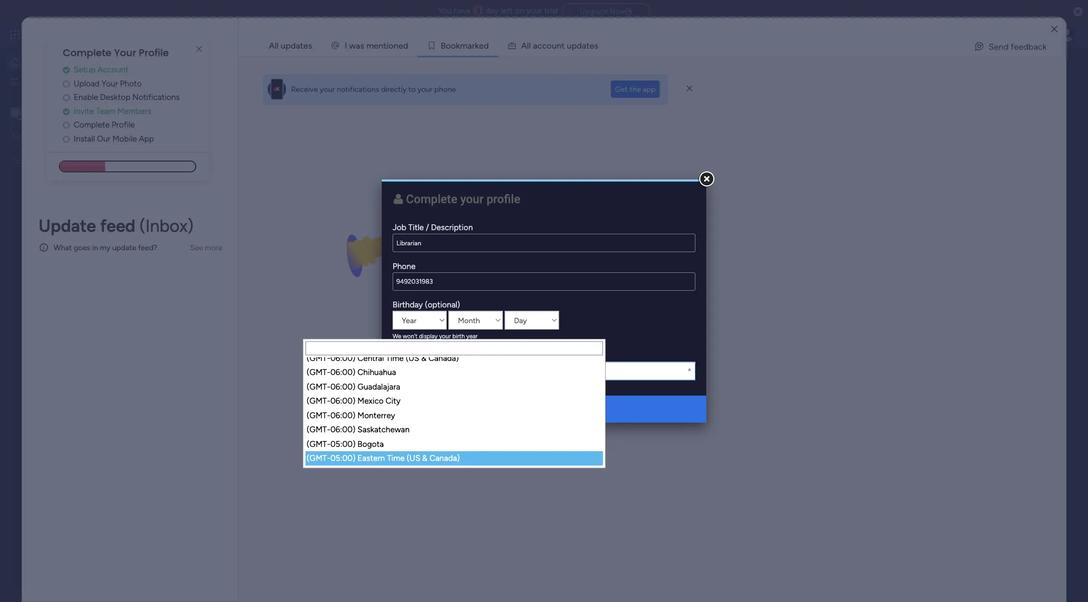 Task type: vqa. For each thing, say whether or not it's contained in the screenshot.
the bottom My
yes



Task type: locate. For each thing, give the bounding box(es) containing it.
m left 'i'
[[367, 40, 374, 51]]

2 horizontal spatial d
[[577, 40, 582, 51]]

that way, you can quickly and easily find them again.
[[380, 382, 583, 392]]

check circle image
[[63, 66, 70, 74], [63, 107, 70, 115]]

loplol list box
[[0, 149, 138, 316]]

2 vertical spatial 05:00)
[[331, 468, 356, 478]]

receive
[[291, 85, 318, 94]]

check circle image inside invite team members link
[[63, 107, 70, 115]]

won't
[[403, 333, 418, 340]]

1 vertical spatial profile
[[112, 120, 135, 130]]

and up the guadalajara
[[371, 370, 385, 381]]

0 horizontal spatial update
[[39, 216, 96, 236]]

2 vertical spatial work
[[264, 476, 282, 486]]

update down more
[[215, 280, 248, 291]]

check circle image up search in workspace field
[[63, 107, 70, 115]]

a right i
[[356, 40, 360, 51]]

e right r
[[479, 40, 484, 51]]

7 (gmt- from the top
[[307, 440, 331, 449]]

work right more
[[227, 238, 243, 247]]

enable
[[74, 92, 98, 102]]

1 vertical spatial complete
[[74, 120, 110, 130]]

n left 'i'
[[379, 40, 383, 51]]

birthday (optional)
[[393, 300, 460, 310]]

list box
[[304, 351, 603, 480]]

workspaces up workspace icon
[[231, 428, 285, 440]]

0 vertical spatial profile
[[139, 46, 169, 60]]

dapulse x slim image
[[193, 43, 206, 56], [687, 84, 693, 94]]

check circle image inside setup account link
[[63, 66, 70, 74]]

2 k from the left
[[475, 40, 479, 51]]

main right >
[[298, 238, 314, 247]]

feed
[[100, 216, 135, 236], [250, 280, 270, 291]]

my down home
[[24, 77, 34, 86]]

2 l from the left
[[529, 40, 531, 51]]

1 horizontal spatial dapulse x slim image
[[687, 84, 693, 94]]

all updates
[[269, 40, 312, 51]]

1 s from the left
[[360, 40, 364, 51]]

app
[[643, 85, 656, 94]]

main for main workspace work management
[[251, 461, 272, 473]]

e left 'i'
[[374, 40, 379, 51]]

loplol up work management > main workspace
[[229, 220, 251, 230]]

invite team members
[[74, 106, 151, 116]]

1 vertical spatial update feed (inbox)
[[215, 280, 305, 291]]

1 horizontal spatial u
[[567, 40, 572, 51]]

0 horizontal spatial updates
[[281, 40, 312, 51]]

(optional) up (gmt-06:00) chihuahua "option"
[[433, 351, 469, 361]]

05:00) left bogota
[[331, 440, 356, 449]]

main right workspace image
[[25, 108, 44, 118]]

1 horizontal spatial work
[[227, 238, 243, 247]]

get
[[615, 85, 628, 94]]

1 horizontal spatial m
[[460, 40, 468, 51]]

complete up install
[[74, 120, 110, 130]]

and left easily
[[481, 382, 495, 392]]

0 horizontal spatial my
[[24, 77, 34, 86]]

0 vertical spatial check circle image
[[63, 66, 70, 74]]

1 horizontal spatial k
[[475, 40, 479, 51]]

1 horizontal spatial feed
[[250, 280, 270, 291]]

>
[[292, 238, 296, 247]]

1 horizontal spatial t
[[562, 40, 565, 51]]

1 c from the left
[[538, 40, 542, 51]]

complete for complete your profile
[[63, 46, 112, 60]]

1 horizontal spatial s
[[595, 40, 599, 51]]

setup account
[[74, 65, 129, 75]]

1 vertical spatial work
[[227, 238, 243, 247]]

0 vertical spatial circle o image
[[63, 94, 70, 102]]

(us up (east)
[[407, 454, 421, 464]]

check circle image for invite
[[63, 107, 70, 115]]

app
[[139, 134, 154, 144]]

0 vertical spatial update feed (inbox)
[[39, 216, 194, 236]]

canada)
[[429, 353, 459, 363], [430, 454, 460, 464]]

2 circle o image from the top
[[63, 135, 70, 143]]

update
[[112, 243, 136, 252]]

u right a
[[567, 40, 572, 51]]

profile
[[139, 46, 169, 60], [112, 120, 135, 130]]

circle o image inside upload your photo link
[[63, 80, 70, 88]]

t
[[383, 40, 387, 51], [562, 40, 565, 51], [587, 40, 590, 51]]

1 horizontal spatial main
[[251, 461, 272, 473]]

1 m from the left
[[367, 40, 374, 51]]

c
[[538, 40, 542, 51], [542, 40, 547, 51]]

0 horizontal spatial d
[[403, 40, 408, 51]]

your left teammates
[[305, 370, 323, 381]]

close image
[[1052, 25, 1058, 33]]

i w a s m e n t i o n e d
[[345, 40, 408, 51]]

n
[[379, 40, 383, 51], [394, 40, 399, 51], [557, 40, 562, 51]]

t left p
[[562, 40, 565, 51]]

send
[[989, 41, 1009, 52]]

1 d from the left
[[403, 40, 408, 51]]

(us down won't at the bottom of the page
[[406, 353, 420, 363]]

1 vertical spatial main
[[298, 238, 314, 247]]

(gmt-06:00) mexico city option
[[306, 394, 603, 409]]

0 vertical spatial (inbox)
[[140, 216, 194, 236]]

0 vertical spatial management
[[245, 238, 290, 247]]

2 horizontal spatial main
[[298, 238, 314, 247]]

(gmt-06:00) saskatchewan option
[[306, 423, 603, 437]]

2 u from the left
[[567, 40, 572, 51]]

0 vertical spatial and
[[349, 68, 363, 78]]

trial
[[545, 6, 558, 16]]

chihuahua
[[358, 368, 396, 378]]

2 n from the left
[[394, 40, 399, 51]]

feed down work management > main workspace
[[250, 280, 270, 291]]

b
[[441, 40, 446, 51]]

1 circle o image from the top
[[63, 94, 70, 102]]

2 horizontal spatial work
[[264, 476, 282, 486]]

birthday
[[393, 300, 423, 310]]

e right p
[[590, 40, 595, 51]]

circle o image for complete
[[63, 121, 70, 129]]

0 vertical spatial my
[[24, 77, 34, 86]]

0 vertical spatial circle o image
[[63, 80, 70, 88]]

0 horizontal spatial n
[[379, 40, 383, 51]]

0 horizontal spatial workspaces
[[231, 428, 285, 440]]

1 vertical spatial (inbox)
[[273, 280, 305, 291]]

close recently visited image
[[200, 110, 213, 123]]

1 circle o image from the top
[[63, 80, 70, 88]]

workspace for main workspace work management
[[274, 461, 321, 473]]

more
[[205, 243, 223, 252]]

send feedback
[[989, 41, 1047, 52]]

d right r
[[484, 40, 489, 51]]

0 vertical spatial updates
[[281, 40, 312, 51]]

circle o image
[[63, 80, 70, 88], [63, 121, 70, 129]]

4 (gmt- from the top
[[307, 396, 331, 406]]

circle o image down my work button
[[63, 94, 70, 102]]

our
[[97, 134, 111, 144]]

list box containing (gmt-06:00) central time (us & canada)
[[304, 351, 603, 480]]

2 d from the left
[[484, 40, 489, 51]]

that
[[380, 382, 397, 392]]

t right p
[[587, 40, 590, 51]]

1 horizontal spatial (inbox)
[[273, 280, 305, 291]]

2 06:00) from the top
[[331, 368, 356, 378]]

feed up update
[[100, 216, 135, 236]]

1 horizontal spatial d
[[484, 40, 489, 51]]

0 horizontal spatial work
[[36, 77, 53, 86]]

3 a from the left
[[533, 40, 538, 51]]

Phone text field
[[393, 273, 696, 291]]

job
[[393, 223, 406, 233]]

circle o image for upload
[[63, 80, 70, 88]]

2 horizontal spatial n
[[557, 40, 562, 51]]

setup account link
[[63, 64, 209, 76]]

6 06:00) from the top
[[331, 425, 356, 435]]

your up setup account link
[[114, 46, 136, 60]]

my
[[24, 77, 34, 86], [215, 428, 229, 440]]

m left main workspace
[[12, 108, 19, 117]]

o right w
[[389, 40, 394, 51]]

0 horizontal spatial and
[[349, 68, 363, 78]]

select product image
[[10, 29, 21, 40]]

circle o image inside the enable desktop notifications link
[[63, 94, 70, 102]]

1 vertical spatial your
[[102, 79, 118, 88]]

0 vertical spatial m
[[12, 108, 19, 117]]

tab list
[[260, 35, 1063, 56]]

directly
[[381, 85, 407, 94]]

work inside my work button
[[36, 77, 53, 86]]

profile up setup account link
[[139, 46, 169, 60]]

work right workspace icon
[[264, 476, 282, 486]]

0 horizontal spatial main
[[25, 108, 44, 118]]

circle o image inside complete profile link
[[63, 121, 70, 129]]

0 horizontal spatial invite
[[74, 106, 94, 116]]

workspace inside main workspace work management
[[274, 461, 321, 473]]

my for my workspaces
[[215, 428, 229, 440]]

check circle image left the setup
[[63, 66, 70, 74]]

my inside button
[[24, 77, 34, 86]]

main right workspace icon
[[251, 461, 272, 473]]

complete for complete your profile
[[406, 192, 458, 206]]

canada) up (gmt-06:00) chihuahua "option"
[[429, 353, 459, 363]]

0 vertical spatial &
[[422, 353, 427, 363]]

1 vertical spatial invite
[[281, 370, 303, 381]]

workspaces up the directly
[[365, 68, 411, 78]]

o left r
[[446, 40, 451, 51]]

afternoon,
[[208, 57, 243, 66]]

0 horizontal spatial loplol
[[25, 156, 44, 165]]

1 vertical spatial m
[[225, 465, 236, 481]]

l
[[527, 40, 529, 51], [529, 40, 531, 51]]

0 horizontal spatial t
[[383, 40, 387, 51]]

invite for invite team members
[[74, 106, 94, 116]]

m inside workspace icon
[[225, 465, 236, 481]]

e right 'i'
[[399, 40, 403, 51]]

check circle image for setup
[[63, 66, 70, 74]]

your down the tara! at the top of the page
[[247, 68, 264, 78]]

p
[[572, 40, 577, 51]]

& down (gmt-05:00) bogota option
[[423, 454, 428, 464]]

0 vertical spatial complete
[[63, 46, 112, 60]]

w
[[349, 40, 356, 51]]

05:00) left eastern
[[331, 454, 356, 464]]

a right p
[[582, 40, 587, 51]]

1 vertical spatial update
[[215, 280, 248, 291]]

profile up mobile
[[112, 120, 135, 130]]

2 m from the left
[[460, 40, 468, 51]]

1 vertical spatial management
[[284, 476, 332, 486]]

my work button
[[6, 73, 116, 90]]

workspace for main workspace
[[46, 108, 89, 118]]

1 horizontal spatial loplol
[[229, 220, 251, 230]]

and inside 'good afternoon, tara! quickly access your recent boards, inbox and workspaces'
[[349, 68, 363, 78]]

1 horizontal spatial updates
[[521, 355, 569, 371]]

2 vertical spatial and
[[481, 382, 495, 392]]

0 vertical spatial feed
[[100, 216, 135, 236]]

0 vertical spatial main
[[25, 108, 44, 118]]

upgrade now
[[580, 7, 626, 16]]

a
[[356, 40, 360, 51], [468, 40, 472, 51], [533, 40, 538, 51], [582, 40, 587, 51]]

complete your profile
[[63, 46, 169, 60]]

photo
[[120, 79, 142, 88]]

u left p
[[552, 40, 557, 51]]

0 horizontal spatial m
[[12, 108, 19, 117]]

2 05:00) from the top
[[331, 454, 356, 464]]

06:00)
[[331, 353, 356, 363], [331, 368, 356, 378], [331, 382, 356, 392], [331, 396, 356, 406], [331, 411, 356, 421], [331, 425, 356, 435]]

i
[[345, 40, 347, 51]]

workspace image
[[10, 107, 21, 119]]

0 horizontal spatial m
[[367, 40, 374, 51]]

s right w
[[360, 40, 364, 51]]

n right 'i'
[[394, 40, 399, 51]]

(optional)
[[425, 300, 460, 310], [433, 351, 469, 361]]

update feed (inbox) up 'roy mann' image
[[215, 280, 305, 291]]

8 (gmt- from the top
[[307, 454, 331, 464]]

1 n from the left
[[379, 40, 383, 51]]

4 a from the left
[[582, 40, 587, 51]]

and inside dialog
[[481, 382, 495, 392]]

2 check circle image from the top
[[63, 107, 70, 115]]

main inside main workspace work management
[[251, 461, 272, 473]]

phone
[[393, 262, 416, 271]]

tab list containing all updates
[[260, 35, 1063, 56]]

2 vertical spatial complete
[[406, 192, 458, 206]]

0 vertical spatial (us
[[406, 353, 420, 363]]

o left p
[[547, 40, 552, 51]]

loplol
[[25, 156, 44, 165], [229, 220, 251, 230]]

phone
[[435, 85, 456, 94]]

notifications
[[132, 92, 180, 102]]

circle o image left install
[[63, 135, 70, 143]]

you
[[438, 6, 452, 16]]

display
[[419, 333, 438, 340]]

2 circle o image from the top
[[63, 121, 70, 129]]

tara schultz image
[[1058, 26, 1076, 43]]

None text field
[[306, 342, 603, 356]]

1 vertical spatial dapulse x slim image
[[687, 84, 693, 94]]

m left r
[[460, 40, 468, 51]]

/
[[426, 223, 429, 233]]

complete for complete profile
[[74, 120, 110, 130]]

left
[[501, 6, 513, 16]]

t right w
[[383, 40, 387, 51]]

m for a
[[460, 40, 468, 51]]

1 vertical spatial (us
[[407, 454, 421, 464]]

complete up job title / description
[[406, 192, 458, 206]]

1 vertical spatial circle o image
[[63, 121, 70, 129]]

main inside workspace selection element
[[25, 108, 44, 118]]

0 vertical spatial update
[[39, 216, 96, 236]]

0 vertical spatial loplol
[[25, 156, 44, 165]]

d down upgrade
[[577, 40, 582, 51]]

dapulse x slim image up good
[[193, 43, 206, 56]]

all
[[269, 40, 279, 51]]

work down home
[[36, 77, 53, 86]]

2 horizontal spatial t
[[587, 40, 590, 51]]

2 vertical spatial main
[[251, 461, 272, 473]]

(inbox) up feed?
[[140, 216, 194, 236]]

my for my work
[[24, 77, 34, 86]]

4 e from the left
[[590, 40, 595, 51]]

user image
[[394, 193, 403, 205]]

circle o image left upload
[[63, 80, 70, 88]]

Search in workspace field
[[23, 130, 90, 142]]

see more
[[190, 243, 223, 252]]

a right b
[[468, 40, 472, 51]]

a right a
[[533, 40, 538, 51]]

circle o image up search in workspace field
[[63, 121, 70, 129]]

d for a l l a c c o u n t u p d a t e s
[[577, 40, 582, 51]]

2 e from the left
[[399, 40, 403, 51]]

and up 'notifications'
[[349, 68, 363, 78]]

& up collaborating
[[422, 353, 427, 363]]

0 vertical spatial invite
[[74, 106, 94, 116]]

1 horizontal spatial update feed (inbox)
[[215, 280, 305, 291]]

(inbox) down work management > main workspace
[[273, 280, 305, 291]]

update feed (inbox) up update
[[39, 216, 194, 236]]

update inside dialog
[[39, 216, 96, 236]]

1 u from the left
[[552, 40, 557, 51]]

0 vertical spatial 05:00)
[[331, 440, 356, 449]]

dapulse x slim image right app
[[687, 84, 693, 94]]

again.
[[561, 382, 583, 392]]

update up what
[[39, 216, 96, 236]]

updates up 'good afternoon, tara! quickly access your recent boards, inbox and workspaces'
[[281, 40, 312, 51]]

invite inside invite team members link
[[74, 106, 94, 116]]

loplol down search in workspace field
[[25, 156, 44, 165]]

2 horizontal spatial and
[[481, 382, 495, 392]]

canada) down (gmt-05:00) bogota option
[[430, 454, 460, 464]]

my up workspace icon
[[215, 428, 229, 440]]

your left profile
[[461, 192, 484, 206]]

1 horizontal spatial m
[[225, 465, 236, 481]]

1 check circle image from the top
[[63, 66, 70, 74]]

n left p
[[557, 40, 562, 51]]

complete up the setup
[[63, 46, 112, 60]]

0 horizontal spatial u
[[552, 40, 557, 51]]

m down my workspaces
[[225, 465, 236, 481]]

management
[[245, 238, 290, 247], [284, 476, 332, 486]]

see more button
[[186, 239, 227, 256]]

2 vertical spatial workspace
[[274, 461, 321, 473]]

workspaces inside 'good afternoon, tara! quickly access your recent boards, inbox and workspaces'
[[365, 68, 411, 78]]

05:00) left indiana
[[331, 468, 356, 478]]

0 horizontal spatial (inbox)
[[140, 216, 194, 236]]

1 vertical spatial canada)
[[430, 454, 460, 464]]

0 horizontal spatial feed
[[100, 216, 135, 236]]

circle o image inside "install our mobile app" link
[[63, 135, 70, 143]]

them
[[538, 382, 559, 392]]

1 (gmt- from the top
[[307, 353, 331, 363]]

1 vertical spatial circle o image
[[63, 135, 70, 143]]

workspaces
[[365, 68, 411, 78], [231, 428, 285, 440]]

Job Title / Description text field
[[393, 234, 696, 253]]

(gmt-06:00) central time (us & canada) (gmt-06:00) chihuahua (gmt-06:00) guadalajara (gmt-06:00) mexico city (gmt-06:00) monterrey (gmt-06:00) saskatchewan (gmt-05:00) bogota (gmt-05:00) eastern time (us & canada) (gmt-05:00) indiana (east)
[[307, 353, 460, 478]]

2 s from the left
[[595, 40, 599, 51]]

0 vertical spatial dapulse x slim image
[[193, 43, 206, 56]]

1 horizontal spatial and
[[371, 370, 385, 381]]

0 horizontal spatial s
[[360, 40, 364, 51]]

dialog
[[22, 17, 1067, 603]]

collaborating
[[408, 370, 459, 381]]

your down account
[[102, 79, 118, 88]]

d right 'i'
[[403, 40, 408, 51]]

(gmt-06:00) central time (us & canada) option
[[306, 351, 603, 366]]

upload
[[74, 79, 100, 88]]

1 vertical spatial 05:00)
[[331, 454, 356, 464]]

(optional) up we won't display your birth year
[[425, 300, 460, 310]]

0 vertical spatial workspaces
[[365, 68, 411, 78]]

k
[[456, 40, 460, 51], [475, 40, 479, 51]]

option
[[0, 151, 138, 153]]

invite team members link
[[63, 105, 209, 117]]

u
[[552, 40, 557, 51], [567, 40, 572, 51]]

circle o image
[[63, 94, 70, 102], [63, 135, 70, 143]]

updates up them
[[521, 355, 569, 371]]

mobile
[[113, 134, 137, 144]]

invite for invite your teammates and start collaborating
[[281, 370, 303, 381]]

s right p
[[595, 40, 599, 51]]

complete profile
[[74, 120, 135, 130]]

(gmt-06:00) monterrey option
[[306, 409, 603, 423]]

1 vertical spatial (optional)
[[433, 351, 469, 361]]

3 e from the left
[[479, 40, 484, 51]]

(gmt-06:00) guadalajara option
[[306, 380, 603, 394]]

3 d from the left
[[577, 40, 582, 51]]

my
[[100, 243, 110, 252]]

1 horizontal spatial invite
[[281, 370, 303, 381]]

1 vertical spatial check circle image
[[63, 107, 70, 115]]

feed inside dialog
[[100, 216, 135, 236]]

your for profile
[[114, 46, 136, 60]]

o right b
[[451, 40, 456, 51]]



Task type: describe. For each thing, give the bounding box(es) containing it.
dapulse close image
[[1074, 6, 1083, 17]]

to
[[409, 85, 416, 94]]

(gmt-05:00) eastern time (us & canada) option
[[306, 452, 603, 466]]

invite your teammates and start collaborating
[[281, 370, 459, 381]]

2 a from the left
[[468, 40, 472, 51]]

1 l from the left
[[527, 40, 529, 51]]

1 05:00) from the top
[[331, 440, 356, 449]]

enable desktop notifications
[[74, 92, 180, 102]]

setup
[[74, 65, 96, 75]]

install our mobile app
[[74, 134, 154, 144]]

visited
[[257, 110, 287, 122]]

see
[[190, 243, 203, 252]]

3 t from the left
[[587, 40, 590, 51]]

3 n from the left
[[557, 40, 562, 51]]

2 (gmt- from the top
[[307, 368, 331, 378]]

circle o image for install
[[63, 135, 70, 143]]

year
[[467, 333, 478, 340]]

1 horizontal spatial profile
[[139, 46, 169, 60]]

work inside main workspace work management
[[264, 476, 282, 486]]

feed?
[[138, 243, 157, 252]]

d for i w a s m e n t i o n e d
[[403, 40, 408, 51]]

1 vertical spatial feed
[[250, 280, 270, 291]]

2 o from the left
[[446, 40, 451, 51]]

(inbox) inside dialog
[[140, 216, 194, 236]]

team
[[96, 106, 115, 116]]

important
[[458, 355, 518, 371]]

eastern
[[358, 454, 385, 464]]

you
[[419, 382, 434, 392]]

3 (gmt- from the top
[[307, 382, 331, 392]]

1 e from the left
[[374, 40, 379, 51]]

a l l a c c o u n t u p d a t e s
[[522, 40, 599, 51]]

your down inbox
[[320, 85, 335, 94]]

can
[[436, 382, 450, 392]]

now
[[610, 7, 626, 16]]

1 vertical spatial updates
[[521, 355, 569, 371]]

you have 1 day left on your trial
[[438, 6, 558, 16]]

get the app
[[615, 85, 656, 94]]

loplol inside list box
[[25, 156, 44, 165]]

central
[[358, 353, 384, 363]]

update feed (inbox) inside dialog
[[39, 216, 194, 236]]

0 horizontal spatial profile
[[112, 120, 135, 130]]

we won't display your birth year
[[393, 333, 478, 340]]

a
[[522, 40, 527, 51]]

feedback
[[1011, 41, 1047, 52]]

3 05:00) from the top
[[331, 468, 356, 478]]

1 06:00) from the top
[[331, 353, 356, 363]]

2 c from the left
[[542, 40, 547, 51]]

main workspace
[[25, 108, 89, 118]]

your inside 'good afternoon, tara! quickly access your recent boards, inbox and workspaces'
[[247, 68, 264, 78]]

description
[[431, 223, 473, 233]]

bogota
[[358, 440, 384, 449]]

your right on
[[527, 6, 543, 16]]

1 vertical spatial and
[[371, 370, 385, 381]]

boards,
[[294, 68, 323, 78]]

b o o k m a r k e d
[[441, 40, 489, 51]]

dialog containing update feed
[[22, 17, 1067, 603]]

your right to at the top of page
[[418, 85, 433, 94]]

title
[[408, 223, 424, 233]]

9 (gmt- from the top
[[307, 468, 331, 478]]

1 a from the left
[[356, 40, 360, 51]]

(east)
[[386, 468, 407, 478]]

job title / description
[[393, 223, 473, 233]]

profile
[[487, 192, 521, 206]]

start
[[387, 370, 406, 381]]

desktop
[[100, 92, 130, 102]]

day
[[486, 6, 499, 16]]

6 (gmt- from the top
[[307, 425, 331, 435]]

5 (gmt- from the top
[[307, 411, 331, 421]]

the
[[630, 85, 641, 94]]

time zone (optional)
[[393, 351, 469, 361]]

quickly
[[187, 68, 216, 78]]

good afternoon, tara! quickly access your recent boards, inbox and workspaces
[[187, 57, 411, 78]]

teammates
[[325, 370, 369, 381]]

0 horizontal spatial dapulse x slim image
[[193, 43, 206, 56]]

circle o image for enable
[[63, 94, 70, 102]]

what goes in my update feed?
[[54, 243, 157, 252]]

m for e
[[367, 40, 374, 51]]

1 vertical spatial workspaces
[[231, 428, 285, 440]]

1 vertical spatial loplol
[[229, 220, 251, 230]]

quickly
[[452, 382, 479, 392]]

complete profile link
[[63, 119, 209, 131]]

we
[[393, 333, 402, 340]]

recently visited
[[215, 110, 287, 122]]

1
[[477, 6, 480, 16]]

upgrade
[[580, 7, 608, 16]]

3 06:00) from the top
[[331, 382, 356, 392]]

birth
[[453, 333, 465, 340]]

(gmt-05:00) bogota option
[[306, 437, 603, 452]]

workspace image
[[218, 460, 244, 486]]

zone
[[413, 351, 431, 361]]

bookmark
[[395, 355, 455, 371]]

1 vertical spatial workspace
[[316, 238, 353, 247]]

m inside workspace image
[[12, 108, 19, 117]]

work management > main workspace
[[227, 238, 353, 247]]

3 o from the left
[[451, 40, 456, 51]]

complete your profile
[[403, 192, 521, 206]]

access
[[218, 68, 245, 78]]

members
[[117, 106, 151, 116]]

your for photo
[[102, 79, 118, 88]]

1 horizontal spatial update
[[215, 280, 248, 291]]

(gmt-05:00) indiana (east) option
[[306, 466, 603, 480]]

management inside main workspace work management
[[284, 476, 332, 486]]

5 06:00) from the top
[[331, 411, 356, 421]]

dapulse rightstroke image
[[626, 7, 633, 15]]

city
[[386, 396, 401, 406]]

good
[[187, 57, 206, 66]]

roy mann image
[[225, 317, 247, 338]]

install our mobile app link
[[63, 133, 209, 145]]

what
[[54, 243, 72, 252]]

in
[[92, 243, 98, 252]]

recently
[[215, 110, 255, 122]]

0 vertical spatial (optional)
[[425, 300, 460, 310]]

send feedback button
[[970, 38, 1052, 55]]

1 t from the left
[[383, 40, 387, 51]]

r
[[472, 40, 475, 51]]

my workspaces
[[215, 428, 285, 440]]

1 k from the left
[[456, 40, 460, 51]]

tara!
[[245, 57, 261, 66]]

your left birth
[[439, 333, 451, 340]]

main workspace work management
[[251, 461, 332, 486]]

updates inside the all updates link
[[281, 40, 312, 51]]

(gmt-06:00) chihuahua option
[[306, 366, 603, 380]]

get the app button
[[611, 81, 660, 98]]

1 vertical spatial &
[[423, 454, 428, 464]]

upload your photo
[[74, 79, 142, 88]]

on
[[515, 6, 525, 16]]

4 06:00) from the top
[[331, 396, 356, 406]]

main for main workspace
[[25, 108, 44, 118]]

have
[[454, 6, 471, 16]]

recent
[[267, 68, 292, 78]]

0 vertical spatial canada)
[[429, 353, 459, 363]]

find
[[521, 382, 536, 392]]

guadalajara
[[358, 382, 401, 392]]

2 t from the left
[[562, 40, 565, 51]]

tab list inside dialog
[[260, 35, 1063, 56]]

monterrey
[[358, 411, 395, 421]]

workspace selection element
[[10, 106, 90, 120]]

inbox
[[325, 68, 346, 78]]

4 o from the left
[[547, 40, 552, 51]]

my work
[[24, 77, 53, 86]]

1 o from the left
[[389, 40, 394, 51]]



